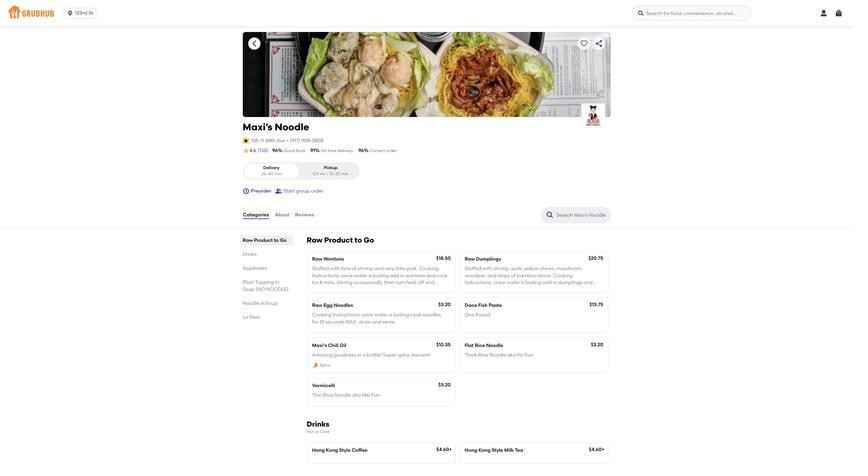 Task type: vqa. For each thing, say whether or not it's contained in the screenshot.
(NO
yes



Task type: locate. For each thing, give the bounding box(es) containing it.
raw left the wontons
[[312, 257, 322, 262]]

1 horizontal spatial $4.60 +
[[589, 447, 605, 453]]

0 horizontal spatial in
[[261, 301, 265, 307]]

coffee
[[352, 448, 368, 454]]

is
[[389, 313, 393, 318]]

fun right ho
[[525, 353, 533, 358]]

main navigation navigation
[[0, 0, 853, 27]]

•
[[287, 138, 289, 144], [326, 172, 328, 176]]

0 horizontal spatial $4.60 +
[[437, 447, 452, 453]]

hot
[[307, 430, 314, 435]]

order right correct
[[386, 149, 397, 153]]

oil
[[340, 343, 346, 349]]

• right ave at the top
[[287, 138, 289, 144]]

hong kong style coffee
[[312, 448, 368, 454]]

2 96 from the left
[[359, 148, 364, 154]]

kong for milk
[[479, 448, 491, 454]]

egg
[[324, 303, 333, 309]]

rice
[[475, 343, 485, 349], [478, 353, 488, 358], [323, 393, 333, 399]]

1 horizontal spatial aka
[[507, 353, 516, 358]]

1 vertical spatial drinks
[[307, 420, 329, 429]]

in up noodle)
[[275, 280, 279, 285]]

$20.75
[[589, 256, 603, 262]]

1 horizontal spatial +
[[602, 447, 605, 453]]

maxi's
[[243, 121, 272, 133]]

123rd st
[[75, 10, 93, 16]]

+ for hong kong style coffee
[[449, 447, 452, 453]]

thick rice noodle aka ho fun
[[465, 353, 533, 358]]

once
[[362, 313, 374, 318]]

0 horizontal spatial $4.60
[[437, 447, 449, 453]]

style left coffee
[[339, 448, 351, 454]]

cook
[[410, 313, 422, 318]]

maxi's noodle logo image
[[581, 104, 605, 127]]

0 horizontal spatial +
[[449, 447, 452, 453]]

drinks up or
[[307, 420, 329, 429]]

96 down 38th
[[272, 148, 278, 154]]

or
[[315, 430, 319, 435]]

plain topping in soup (no noodle)
[[243, 280, 289, 293]]

0 horizontal spatial fun
[[371, 393, 380, 399]]

1 vertical spatial in
[[261, 301, 265, 307]]

0 vertical spatial in
[[275, 280, 279, 285]]

dace fish paste
[[465, 303, 502, 309]]

0 horizontal spatial drinks
[[243, 252, 257, 258]]

96 right delivery
[[359, 148, 364, 154]]

min inside "pickup 0.9 mi • 15–25 min"
[[341, 172, 349, 176]]

raw left dumplings
[[465, 257, 475, 262]]

maxi's
[[312, 343, 327, 349]]

96
[[272, 148, 278, 154], [359, 148, 364, 154]]

style left milk
[[492, 448, 503, 454]]

0 horizontal spatial •
[[287, 138, 289, 144]]

1 horizontal spatial in
[[275, 280, 279, 285]]

noodle down the vermicelli
[[334, 393, 351, 399]]

1 vertical spatial fun
[[371, 393, 380, 399]]

reviews button
[[295, 203, 315, 228]]

wontons
[[324, 257, 344, 262]]

about
[[275, 212, 289, 218]]

drinks for drinks hot or cold
[[307, 420, 329, 429]]

1 horizontal spatial product
[[324, 236, 353, 245]]

2 vertical spatial rice
[[323, 393, 333, 399]]

kong down 'cold'
[[326, 448, 338, 454]]

in left a
[[357, 353, 362, 358]]

delivery 25–40 min
[[261, 166, 282, 176]]

min down delivery
[[274, 172, 282, 176]]

1 $4.60 from the left
[[437, 447, 449, 453]]

fish
[[478, 303, 488, 309]]

0 horizontal spatial style
[[339, 448, 351, 454]]

raw up cooking
[[312, 303, 322, 309]]

categories
[[243, 212, 269, 218]]

1 + from the left
[[449, 447, 452, 453]]

noodle up (917)
[[275, 121, 309, 133]]

2 vertical spatial in
[[357, 353, 362, 358]]

noodle down flat rice noodle
[[489, 353, 506, 358]]

0 vertical spatial aka
[[507, 353, 516, 358]]

raw product to go
[[307, 236, 374, 245], [243, 238, 287, 244]]

908-
[[301, 138, 312, 144]]

0 vertical spatial order
[[386, 149, 397, 153]]

start
[[284, 188, 295, 194]]

0808
[[312, 138, 324, 144]]

1 vertical spatial rice
[[478, 353, 488, 358]]

1 96 from the left
[[272, 148, 278, 154]]

correct order
[[370, 149, 397, 153]]

1 $4.60 + from the left
[[437, 447, 452, 453]]

soup down plain
[[243, 287, 255, 293]]

beware!
[[412, 353, 431, 358]]

save this restaurant image
[[580, 40, 588, 48]]

drinks up appetizers
[[243, 252, 257, 258]]

2 horizontal spatial in
[[357, 353, 362, 358]]

order right group in the top of the page
[[311, 188, 323, 194]]

1 horizontal spatial drinks
[[307, 420, 329, 429]]

preorder
[[251, 188, 271, 194]]

rice right flat
[[475, 343, 485, 349]]

1 min from the left
[[274, 172, 282, 176]]

• right mi
[[326, 172, 328, 176]]

1 vertical spatial $3.20
[[591, 342, 603, 348]]

1 horizontal spatial min
[[341, 172, 349, 176]]

and
[[372, 319, 381, 325]]

$13.75
[[590, 302, 603, 308]]

hong kong style milk tea
[[465, 448, 523, 454]]

$4.60 + for hong kong style milk tea
[[589, 447, 605, 453]]

0 vertical spatial $3.20
[[438, 302, 451, 308]]

max,
[[346, 319, 358, 325]]

1 horizontal spatial fun
[[525, 353, 533, 358]]

$18.50
[[436, 256, 451, 262]]

raw egg noodles
[[312, 303, 353, 309]]

option group
[[243, 163, 360, 180]]

1 vertical spatial soup
[[266, 301, 278, 307]]

1 horizontal spatial soup
[[266, 301, 278, 307]]

0 horizontal spatial kong
[[326, 448, 338, 454]]

$4.60 +
[[437, 447, 452, 453], [589, 447, 605, 453]]

2 style from the left
[[492, 448, 503, 454]]

min inside delivery 25–40 min
[[274, 172, 282, 176]]

on
[[321, 149, 327, 153]]

rice down flat rice noodle
[[478, 353, 488, 358]]

2 hong from the left
[[465, 448, 477, 454]]

2 kong from the left
[[479, 448, 491, 454]]

min
[[274, 172, 282, 176], [341, 172, 349, 176]]

noodles
[[423, 313, 441, 318]]

• (917) 908-0808
[[287, 138, 324, 144]]

1 kong from the left
[[326, 448, 338, 454]]

start group order button
[[275, 185, 323, 198]]

aka left ho
[[507, 353, 516, 358]]

1 vertical spatial •
[[326, 172, 328, 176]]

0 vertical spatial fun
[[525, 353, 533, 358]]

soup
[[243, 287, 255, 293], [266, 301, 278, 307]]

0 vertical spatial drinks
[[243, 252, 257, 258]]

fun
[[525, 353, 533, 358], [371, 393, 380, 399]]

fun for thick rice noodle aka ho fun
[[525, 353, 533, 358]]

0 vertical spatial soup
[[243, 287, 255, 293]]

svg image
[[820, 9, 828, 17], [835, 9, 843, 17], [67, 10, 74, 17], [638, 10, 645, 17]]

1 horizontal spatial 96
[[359, 148, 364, 154]]

milk
[[504, 448, 514, 454]]

0 horizontal spatial go
[[280, 238, 287, 244]]

noodle in soup
[[243, 301, 278, 307]]

bottle!
[[367, 353, 382, 358]]

$3.20
[[438, 302, 451, 308], [591, 342, 603, 348], [438, 383, 451, 388]]

1 horizontal spatial kong
[[479, 448, 491, 454]]

2 $4.60 + from the left
[[589, 447, 605, 453]]

flat
[[465, 343, 474, 349]]

instructions:
[[333, 313, 361, 318]]

order inside 'button'
[[311, 188, 323, 194]]

0 horizontal spatial raw product to go
[[243, 238, 287, 244]]

save this restaurant button
[[578, 37, 590, 50]]

svg image inside 123rd st 'button'
[[67, 10, 74, 17]]

0 horizontal spatial 96
[[272, 148, 278, 154]]

noodle
[[275, 121, 309, 133], [243, 301, 259, 307], [486, 343, 503, 349], [489, 353, 506, 358], [334, 393, 351, 399]]

0 horizontal spatial aka
[[352, 393, 361, 399]]

aka left mei
[[352, 393, 361, 399]]

mein
[[249, 315, 260, 321]]

min right 15–25
[[341, 172, 349, 176]]

$3.20 for thin rice noodle aka mei fun
[[438, 383, 451, 388]]

0 vertical spatial •
[[287, 138, 289, 144]]

drinks hot or cold
[[307, 420, 329, 435]]

1 vertical spatial aka
[[352, 393, 361, 399]]

1 style from the left
[[339, 448, 351, 454]]

1 horizontal spatial style
[[492, 448, 503, 454]]

rice for thick
[[478, 353, 488, 358]]

2 $4.60 from the left
[[589, 447, 602, 453]]

noodle for thin rice noodle aka mei fun
[[334, 393, 351, 399]]

1 horizontal spatial •
[[326, 172, 328, 176]]

91
[[310, 148, 315, 154]]

1 horizontal spatial hong
[[465, 448, 477, 454]]

noodle up lo mein
[[243, 301, 259, 307]]

search icon image
[[546, 211, 554, 219]]

cooking instructions: once water is boiling cook noodles for 10 seconds max, drain and serve.
[[312, 313, 441, 325]]

aka
[[507, 353, 516, 358], [352, 393, 361, 399]]

spicy,
[[398, 353, 411, 358]]

in
[[275, 280, 279, 285], [261, 301, 265, 307], [357, 353, 362, 358]]

a
[[363, 353, 366, 358]]

start group order
[[284, 188, 323, 194]]

raw
[[307, 236, 323, 245], [243, 238, 253, 244], [312, 257, 322, 262], [465, 257, 475, 262], [312, 303, 322, 309]]

spicy image
[[312, 363, 318, 369]]

svg image
[[243, 188, 250, 195]]

soup down noodle)
[[266, 301, 278, 307]]

0 horizontal spatial min
[[274, 172, 282, 176]]

rice for flat
[[475, 343, 485, 349]]

0 horizontal spatial soup
[[243, 287, 255, 293]]

1 horizontal spatial $4.60
[[589, 447, 602, 453]]

raw for $3.20
[[312, 303, 322, 309]]

in inside plain topping in soup (no noodle)
[[275, 280, 279, 285]]

drinks
[[243, 252, 257, 258], [307, 420, 329, 429]]

noodle up thick rice noodle aka ho fun
[[486, 343, 503, 349]]

seconds
[[325, 319, 345, 325]]

style for coffee
[[339, 448, 351, 454]]

2 vertical spatial $3.20
[[438, 383, 451, 388]]

about button
[[275, 203, 290, 228]]

1 hong from the left
[[312, 448, 325, 454]]

product up the wontons
[[324, 236, 353, 245]]

1 vertical spatial order
[[311, 188, 323, 194]]

in for amazing goodness in a bottle! super spicy, beware!
[[357, 353, 362, 358]]

reviews
[[295, 212, 314, 218]]

0 horizontal spatial order
[[311, 188, 323, 194]]

0 vertical spatial rice
[[475, 343, 485, 349]]

raw product to go up the wontons
[[307, 236, 374, 245]]

2 + from the left
[[602, 447, 605, 453]]

kong for coffee
[[326, 448, 338, 454]]

rice down the vermicelli
[[323, 393, 333, 399]]

hong for hong kong style milk tea
[[465, 448, 477, 454]]

preorder button
[[243, 185, 271, 198]]

2 min from the left
[[341, 172, 349, 176]]

fun right mei
[[371, 393, 380, 399]]

in down (no at the left bottom
[[261, 301, 265, 307]]

product down categories button
[[254, 238, 273, 244]]

+ for hong kong style milk tea
[[602, 447, 605, 453]]

kong left milk
[[479, 448, 491, 454]]

raw product to go down categories button
[[243, 238, 287, 244]]

0 horizontal spatial hong
[[312, 448, 325, 454]]



Task type: describe. For each thing, give the bounding box(es) containing it.
(917)
[[290, 138, 300, 144]]

135-
[[251, 138, 261, 144]]

one
[[465, 313, 475, 318]]

15–25
[[329, 172, 340, 176]]

super
[[383, 353, 397, 358]]

ave
[[277, 138, 285, 144]]

amazing
[[312, 353, 333, 358]]

paste
[[489, 303, 502, 309]]

1 horizontal spatial go
[[364, 236, 374, 245]]

raw dumplings
[[465, 257, 501, 262]]

$4.60 for hong kong style milk tea
[[589, 447, 602, 453]]

plain
[[243, 280, 254, 285]]

categories button
[[243, 203, 270, 228]]

$3.20 for cooking instructions: once water is boiling cook noodles for 10 seconds max, drain and serve.
[[438, 302, 451, 308]]

(no
[[256, 287, 265, 293]]

0 horizontal spatial product
[[254, 238, 273, 244]]

raw wontons
[[312, 257, 344, 262]]

drain
[[359, 319, 371, 325]]

goodness
[[334, 353, 356, 358]]

Search for food, convenience, alcohol... search field
[[632, 6, 752, 21]]

raw for $20.75
[[465, 257, 475, 262]]

123rd st button
[[62, 8, 100, 19]]

noodle for flat rice noodle
[[486, 343, 503, 349]]

star icon image
[[243, 148, 250, 154]]

style for milk
[[492, 448, 503, 454]]

boiling
[[394, 313, 409, 318]]

for
[[312, 319, 318, 325]]

maxi's noodle
[[243, 121, 309, 133]]

correct
[[370, 149, 385, 153]]

noodle)
[[266, 287, 289, 293]]

hong for hong kong style coffee
[[312, 448, 325, 454]]

chili
[[328, 343, 339, 349]]

delivery
[[338, 149, 353, 153]]

aka for mei
[[352, 393, 361, 399]]

time
[[328, 149, 337, 153]]

lo
[[243, 315, 248, 321]]

rice for thin
[[323, 393, 333, 399]]

raw up raw wontons
[[307, 236, 323, 245]]

fun for thin rice noodle aka mei fun
[[371, 393, 380, 399]]

$4.60 for hong kong style coffee
[[437, 447, 449, 453]]

good food
[[284, 149, 305, 153]]

1 horizontal spatial to
[[355, 236, 362, 245]]

1 horizontal spatial raw product to go
[[307, 236, 374, 245]]

0 horizontal spatial to
[[274, 238, 279, 244]]

st
[[89, 10, 93, 16]]

soup inside plain topping in soup (no noodle)
[[243, 287, 255, 293]]

thick
[[465, 353, 477, 358]]

96 for good food
[[272, 148, 278, 154]]

spicy
[[320, 363, 330, 368]]

4.6
[[250, 148, 256, 154]]

mi
[[320, 172, 325, 176]]

noodle for thick rice noodle aka ho fun
[[489, 353, 506, 358]]

Search Maxi's Noodle search field
[[556, 212, 608, 219]]

on time delivery
[[321, 149, 353, 153]]

ho
[[517, 353, 524, 358]]

lo mein
[[243, 315, 260, 321]]

subscription pass image
[[243, 138, 250, 144]]

$4.60 + for hong kong style coffee
[[437, 447, 452, 453]]

delivery
[[263, 166, 280, 170]]

topping
[[255, 280, 274, 285]]

amazing goodness in a bottle! super spicy, beware!
[[312, 353, 431, 358]]

$10.35
[[436, 342, 451, 348]]

(138)
[[258, 148, 268, 154]]

share icon image
[[595, 40, 603, 48]]

pickup
[[324, 166, 338, 170]]

96 for correct order
[[359, 148, 364, 154]]

good
[[284, 149, 295, 153]]

raw for $18.50
[[312, 257, 322, 262]]

caret left icon image
[[250, 40, 258, 48]]

food
[[296, 149, 305, 153]]

drinks for drinks
[[243, 252, 257, 258]]

flat rice noodle
[[465, 343, 503, 349]]

raw down categories button
[[243, 238, 253, 244]]

thin
[[312, 393, 322, 399]]

pickup 0.9 mi • 15–25 min
[[313, 166, 349, 176]]

appetizers
[[243, 266, 267, 272]]

vermicelli
[[312, 383, 335, 389]]

maxi's chili oil
[[312, 343, 346, 349]]

mei
[[362, 393, 370, 399]]

$3.20 for thick rice noodle aka ho fun
[[591, 342, 603, 348]]

people icon image
[[275, 188, 282, 195]]

• inside "pickup 0.9 mi • 15–25 min"
[[326, 172, 328, 176]]

1 horizontal spatial order
[[386, 149, 397, 153]]

aka for ho
[[507, 353, 516, 358]]

serve.
[[383, 319, 396, 325]]

dumplings
[[476, 257, 501, 262]]

cooking
[[312, 313, 332, 318]]

cold
[[320, 430, 329, 435]]

11
[[261, 138, 264, 144]]

option group containing delivery 25–40 min
[[243, 163, 360, 180]]

38th
[[265, 138, 275, 144]]

dace
[[465, 303, 477, 309]]

123rd
[[75, 10, 87, 16]]

10
[[320, 319, 324, 325]]

thin rice noodle aka mei fun
[[312, 393, 380, 399]]

in for plain topping in soup (no noodle)
[[275, 280, 279, 285]]



